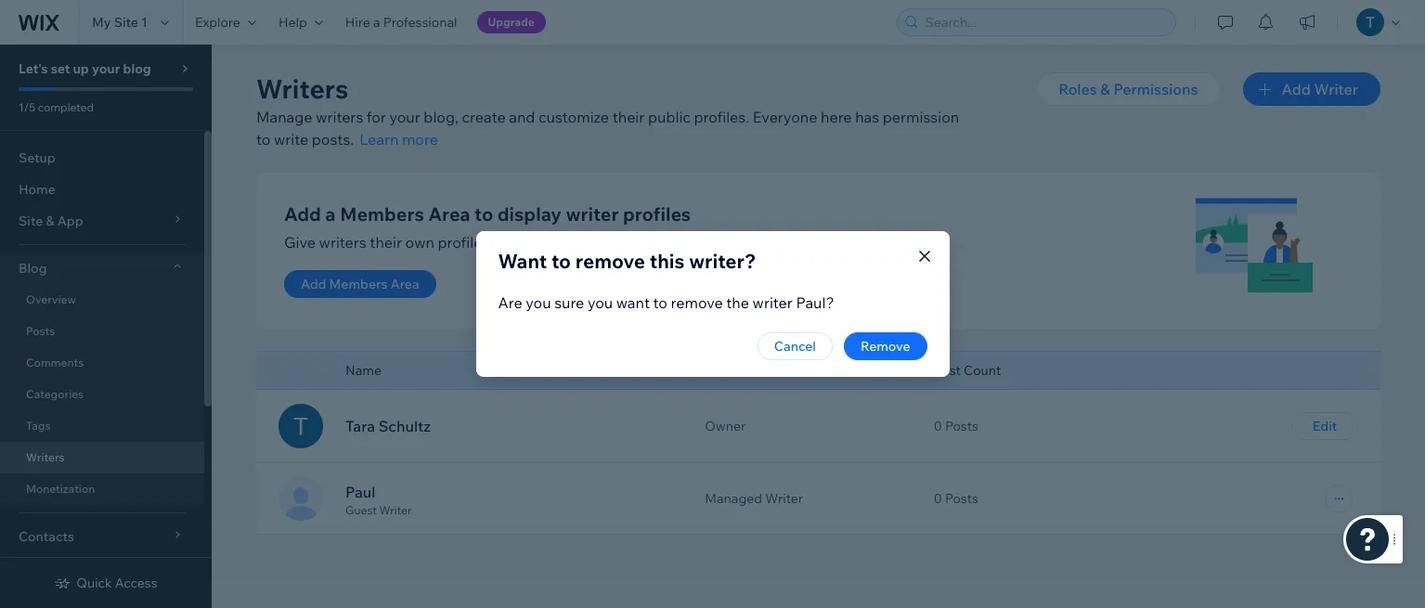 Task type: describe. For each thing, give the bounding box(es) containing it.
profiles.
[[694, 108, 749, 126]]

help button
[[267, 0, 334, 45]]

overview link
[[0, 284, 204, 316]]

paul?
[[796, 293, 834, 312]]

sure
[[555, 293, 584, 312]]

home link
[[0, 174, 204, 205]]

schultz
[[379, 417, 431, 436]]

monetization
[[26, 482, 95, 496]]

blog
[[123, 60, 151, 77]]

writers link
[[0, 442, 204, 474]]

create
[[462, 108, 506, 126]]

post
[[934, 362, 961, 379]]

want
[[498, 249, 547, 273]]

setup link
[[0, 142, 204, 174]]

0 horizontal spatial learn
[[359, 130, 399, 149]]

writer?
[[689, 249, 756, 273]]

0 vertical spatial remove
[[576, 249, 645, 273]]

profiles
[[623, 202, 691, 226]]

blog
[[19, 260, 47, 277]]

learn more link for writers
[[359, 128, 438, 150]]

quick
[[76, 575, 112, 592]]

posts link
[[0, 316, 204, 347]]

show
[[606, 233, 642, 252]]

categories
[[26, 387, 84, 401]]

cancel
[[774, 338, 816, 355]]

remove
[[861, 338, 910, 355]]

remove button
[[844, 332, 927, 360]]

add for a
[[284, 202, 321, 226]]

managed
[[705, 490, 762, 507]]

learn more
[[359, 130, 438, 149]]

quick access
[[76, 575, 158, 592]]

blog,
[[424, 108, 459, 126]]

site
[[114, 14, 138, 31]]

comments
[[26, 356, 84, 370]]

roles & permissions button
[[1036, 72, 1221, 106]]

monetization link
[[0, 474, 204, 505]]

add members area button
[[284, 270, 436, 298]]

1/5
[[19, 100, 35, 114]]

post count
[[934, 362, 1001, 379]]

to left can
[[551, 249, 571, 273]]

posts.
[[312, 130, 354, 149]]

categories link
[[0, 379, 204, 410]]

hire
[[345, 14, 370, 31]]

give
[[284, 233, 316, 252]]

area inside button
[[391, 276, 419, 293]]

access
[[115, 575, 158, 592]]

members inside 'add a members area to display writer profiles give writers their own profile page so they can show off their posts and bio. learn more'
[[340, 202, 424, 226]]

comments link
[[0, 347, 204, 379]]

my site 1
[[92, 14, 148, 31]]

role
[[705, 362, 732, 379]]

tags
[[26, 419, 51, 433]]

to inside manage writers for your blog, create and customize their public profiles. everyone here has permission to write posts.
[[256, 130, 271, 149]]

1 horizontal spatial writers
[[256, 72, 349, 105]]

1 horizontal spatial remove
[[671, 293, 723, 312]]

here
[[821, 108, 852, 126]]

for
[[367, 108, 386, 126]]

own
[[405, 233, 435, 252]]

up
[[73, 60, 89, 77]]

roles
[[1059, 80, 1097, 98]]

managed writer
[[705, 490, 803, 507]]

profile
[[438, 233, 482, 252]]

quick access button
[[54, 575, 158, 592]]

writer inside paul guest writer
[[379, 503, 412, 517]]

permissions
[[1114, 80, 1198, 98]]

and inside manage writers for your blog, create and customize their public profiles. everyone here has permission to write posts.
[[509, 108, 535, 126]]

want
[[616, 293, 650, 312]]

posts for owner
[[945, 418, 979, 435]]

can
[[578, 233, 603, 252]]

are
[[498, 293, 522, 312]]

manage
[[256, 108, 313, 126]]

your for blog,
[[389, 108, 420, 126]]

tara
[[345, 417, 375, 436]]

bio.
[[775, 233, 800, 252]]

manage writers for your blog, create and customize their public profiles. everyone here has permission to write posts.
[[256, 108, 959, 149]]

the
[[726, 293, 749, 312]]

posts
[[704, 233, 742, 252]]

setup
[[19, 150, 55, 166]]

so
[[524, 233, 540, 252]]

learn inside 'add a members area to display writer profiles give writers their own profile page so they can show off their posts and bio. learn more'
[[806, 233, 845, 252]]

set
[[51, 60, 70, 77]]

learn more link for add a members area to display writer profiles
[[806, 231, 885, 254]]

tara schultz
[[345, 417, 431, 436]]

owner
[[705, 418, 746, 435]]

tags link
[[0, 410, 204, 442]]

completed
[[38, 100, 94, 114]]

writer for managed writer
[[765, 490, 803, 507]]

to inside 'add a members area to display writer profiles give writers their own profile page so they can show off their posts and bio. learn more'
[[475, 202, 493, 226]]

upgrade
[[488, 15, 535, 29]]

0 for owner
[[934, 418, 942, 435]]



Task type: locate. For each thing, give the bounding box(es) containing it.
your up the learn more
[[389, 108, 420, 126]]

1 vertical spatial your
[[389, 108, 420, 126]]

name
[[345, 362, 382, 379]]

public
[[648, 108, 691, 126]]

0 vertical spatial learn
[[359, 130, 399, 149]]

learn right the bio.
[[806, 233, 845, 252]]

2 vertical spatial posts
[[945, 490, 979, 507]]

want to remove this writer?
[[498, 249, 756, 273]]

add inside 'add a members area to display writer profiles give writers their own profile page so they can show off their posts and bio. learn more'
[[284, 202, 321, 226]]

more right the bio.
[[848, 233, 885, 252]]

writers
[[256, 72, 349, 105], [26, 450, 65, 464]]

this
[[650, 249, 685, 273]]

writer
[[566, 202, 619, 226], [753, 293, 793, 312]]

writers inside "sidebar" element
[[26, 450, 65, 464]]

2 0 posts from the top
[[934, 490, 979, 507]]

&
[[1101, 80, 1110, 98]]

a down posts.
[[325, 202, 336, 226]]

Search... field
[[920, 9, 1170, 35]]

add writer
[[1282, 80, 1359, 98]]

writers right give
[[319, 233, 367, 252]]

and left the bio.
[[746, 233, 772, 252]]

let's
[[19, 60, 48, 77]]

posts for managed writer
[[945, 490, 979, 507]]

1 horizontal spatial your
[[389, 108, 420, 126]]

0 vertical spatial posts
[[26, 324, 55, 338]]

0 vertical spatial writers
[[256, 72, 349, 105]]

0 vertical spatial area
[[428, 202, 470, 226]]

0 horizontal spatial remove
[[576, 249, 645, 273]]

1 horizontal spatial their
[[613, 108, 645, 126]]

area down the own
[[391, 276, 419, 293]]

1 vertical spatial 0 posts
[[934, 490, 979, 507]]

permission
[[883, 108, 959, 126]]

0 vertical spatial your
[[92, 60, 120, 77]]

a for professional
[[373, 14, 380, 31]]

1 vertical spatial learn more link
[[806, 231, 885, 254]]

write
[[274, 130, 308, 149]]

add for members
[[301, 276, 326, 293]]

sidebar element
[[0, 45, 212, 608]]

their left public
[[613, 108, 645, 126]]

0 horizontal spatial writers
[[26, 450, 65, 464]]

hire a professional
[[345, 14, 457, 31]]

remove left the on the right of page
[[671, 293, 723, 312]]

display
[[497, 202, 562, 226]]

area
[[428, 202, 470, 226], [391, 276, 419, 293]]

their inside manage writers for your blog, create and customize their public profiles. everyone here has permission to write posts.
[[613, 108, 645, 126]]

2 horizontal spatial their
[[668, 233, 700, 252]]

more down the "blog,"
[[402, 130, 438, 149]]

edit button
[[1292, 412, 1359, 440]]

1 horizontal spatial learn more link
[[806, 231, 885, 254]]

0 horizontal spatial and
[[509, 108, 535, 126]]

posts inside "link"
[[26, 324, 55, 338]]

1 horizontal spatial writer
[[753, 293, 793, 312]]

blog button
[[0, 253, 204, 284]]

0 vertical spatial writers
[[316, 108, 363, 126]]

0 vertical spatial 0
[[934, 418, 942, 435]]

1 horizontal spatial you
[[588, 293, 613, 312]]

area inside 'add a members area to display writer profiles give writers their own profile page so they can show off their posts and bio. learn more'
[[428, 202, 470, 226]]

1 vertical spatial add
[[284, 202, 321, 226]]

let's set up your blog
[[19, 60, 151, 77]]

0 horizontal spatial you
[[526, 293, 551, 312]]

1 vertical spatial writers
[[26, 450, 65, 464]]

to up page at the left
[[475, 202, 493, 226]]

upgrade button
[[477, 11, 546, 33]]

their
[[613, 108, 645, 126], [370, 233, 402, 252], [668, 233, 700, 252]]

help
[[278, 14, 307, 31]]

1 horizontal spatial a
[[373, 14, 380, 31]]

1 vertical spatial a
[[325, 202, 336, 226]]

1 vertical spatial 0
[[934, 490, 942, 507]]

0 vertical spatial 0 posts
[[934, 418, 979, 435]]

learn down for at the top left of page
[[359, 130, 399, 149]]

0 vertical spatial a
[[373, 14, 380, 31]]

paul guest writer
[[345, 482, 412, 517]]

0 posts for owner
[[934, 418, 979, 435]]

1/5 completed
[[19, 100, 94, 114]]

home
[[19, 181, 56, 198]]

0 horizontal spatial a
[[325, 202, 336, 226]]

1 horizontal spatial and
[[746, 233, 772, 252]]

you right sure
[[588, 293, 613, 312]]

members
[[340, 202, 424, 226], [329, 276, 388, 293]]

0 for managed writer
[[934, 490, 942, 507]]

1 0 from the top
[[934, 418, 942, 435]]

a right hire
[[373, 14, 380, 31]]

1 vertical spatial members
[[329, 276, 388, 293]]

learn
[[359, 130, 399, 149], [806, 233, 845, 252]]

hire a professional link
[[334, 0, 469, 45]]

you
[[526, 293, 551, 312], [588, 293, 613, 312]]

1
[[141, 14, 148, 31]]

everyone
[[753, 108, 818, 126]]

1 vertical spatial and
[[746, 233, 772, 252]]

customize
[[539, 108, 609, 126]]

writers inside 'add a members area to display writer profiles give writers their own profile page so they can show off their posts and bio. learn more'
[[319, 233, 367, 252]]

overview
[[26, 293, 76, 306]]

your inside "sidebar" element
[[92, 60, 120, 77]]

learn more link down for at the top left of page
[[359, 128, 438, 150]]

my
[[92, 14, 111, 31]]

0 posts for managed writer
[[934, 490, 979, 507]]

0 vertical spatial more
[[402, 130, 438, 149]]

writer up can
[[566, 202, 619, 226]]

writers inside manage writers for your blog, create and customize their public profiles. everyone here has permission to write posts.
[[316, 108, 363, 126]]

0 horizontal spatial writer
[[379, 503, 412, 517]]

more inside 'add a members area to display writer profiles give writers their own profile page so they can show off their posts and bio. learn more'
[[848, 233, 885, 252]]

more
[[402, 130, 438, 149], [848, 233, 885, 252]]

1 horizontal spatial learn
[[806, 233, 845, 252]]

add inside button
[[1282, 80, 1311, 98]]

add inside button
[[301, 276, 326, 293]]

1 horizontal spatial writer
[[765, 490, 803, 507]]

0 horizontal spatial writer
[[566, 202, 619, 226]]

paul
[[345, 482, 375, 501]]

0 vertical spatial add
[[1282, 80, 1311, 98]]

you right are
[[526, 293, 551, 312]]

add for writer
[[1282, 80, 1311, 98]]

add writer button
[[1243, 72, 1381, 106]]

0 posts
[[934, 418, 979, 435], [934, 490, 979, 507]]

2 vertical spatial add
[[301, 276, 326, 293]]

add
[[1282, 80, 1311, 98], [284, 202, 321, 226], [301, 276, 326, 293]]

1 vertical spatial writer
[[753, 293, 793, 312]]

writers up posts.
[[316, 108, 363, 126]]

writers up manage
[[256, 72, 349, 105]]

1 horizontal spatial more
[[848, 233, 885, 252]]

off
[[646, 233, 665, 252]]

1 vertical spatial remove
[[671, 293, 723, 312]]

1 you from the left
[[526, 293, 551, 312]]

and inside 'add a members area to display writer profiles give writers their own profile page so they can show off their posts and bio. learn more'
[[746, 233, 772, 252]]

0 horizontal spatial their
[[370, 233, 402, 252]]

writer inside add writer button
[[1314, 80, 1359, 98]]

to
[[256, 130, 271, 149], [475, 202, 493, 226], [551, 249, 571, 273], [653, 293, 668, 312]]

1 vertical spatial learn
[[806, 233, 845, 252]]

0 vertical spatial members
[[340, 202, 424, 226]]

your right up
[[92, 60, 120, 77]]

professional
[[383, 14, 457, 31]]

your for blog
[[92, 60, 120, 77]]

writer right the on the right of page
[[753, 293, 793, 312]]

1 vertical spatial more
[[848, 233, 885, 252]]

1 vertical spatial area
[[391, 276, 419, 293]]

area up profile
[[428, 202, 470, 226]]

1 vertical spatial writers
[[319, 233, 367, 252]]

members inside button
[[329, 276, 388, 293]]

page
[[486, 233, 521, 252]]

edit
[[1313, 418, 1337, 435]]

writer for add writer
[[1314, 80, 1359, 98]]

posts
[[26, 324, 55, 338], [945, 418, 979, 435], [945, 490, 979, 507]]

0 horizontal spatial your
[[92, 60, 120, 77]]

your inside manage writers for your blog, create and customize their public profiles. everyone here has permission to write posts.
[[389, 108, 420, 126]]

1 horizontal spatial area
[[428, 202, 470, 226]]

0 vertical spatial learn more link
[[359, 128, 438, 150]]

0 vertical spatial writer
[[566, 202, 619, 226]]

1 vertical spatial posts
[[945, 418, 979, 435]]

learn more link right the bio.
[[806, 231, 885, 254]]

a for members
[[325, 202, 336, 226]]

1 0 posts from the top
[[934, 418, 979, 435]]

0 horizontal spatial area
[[391, 276, 419, 293]]

0 horizontal spatial learn more link
[[359, 128, 438, 150]]

writers
[[316, 108, 363, 126], [319, 233, 367, 252]]

0 vertical spatial and
[[509, 108, 535, 126]]

guest
[[345, 503, 377, 517]]

to right want
[[653, 293, 668, 312]]

and right "create"
[[509, 108, 535, 126]]

count
[[964, 362, 1001, 379]]

members up the own
[[340, 202, 424, 226]]

writers down the tags on the left bottom of the page
[[26, 450, 65, 464]]

has
[[855, 108, 880, 126]]

their left the own
[[370, 233, 402, 252]]

to left write
[[256, 130, 271, 149]]

writer inside 'add a members area to display writer profiles give writers their own profile page so they can show off their posts and bio. learn more'
[[566, 202, 619, 226]]

remove up want
[[576, 249, 645, 273]]

0 horizontal spatial more
[[402, 130, 438, 149]]

explore
[[195, 14, 240, 31]]

cancel button
[[758, 332, 833, 360]]

are you sure you want to remove the writer paul?
[[498, 293, 834, 312]]

they
[[544, 233, 574, 252]]

their right off
[[668, 233, 700, 252]]

2 you from the left
[[588, 293, 613, 312]]

a inside 'add a members area to display writer profiles give writers their own profile page so they can show off their posts and bio. learn more'
[[325, 202, 336, 226]]

2 0 from the top
[[934, 490, 942, 507]]

2 horizontal spatial writer
[[1314, 80, 1359, 98]]

a
[[373, 14, 380, 31], [325, 202, 336, 226]]

add a members area to display writer profiles give writers their own profile page so they can show off their posts and bio. learn more
[[284, 202, 885, 252]]

add members area
[[301, 276, 419, 293]]

members up name
[[329, 276, 388, 293]]

roles & permissions
[[1059, 80, 1198, 98]]



Task type: vqa. For each thing, say whether or not it's contained in the screenshot.
GET MORE CONTACTS in the top right of the page
no



